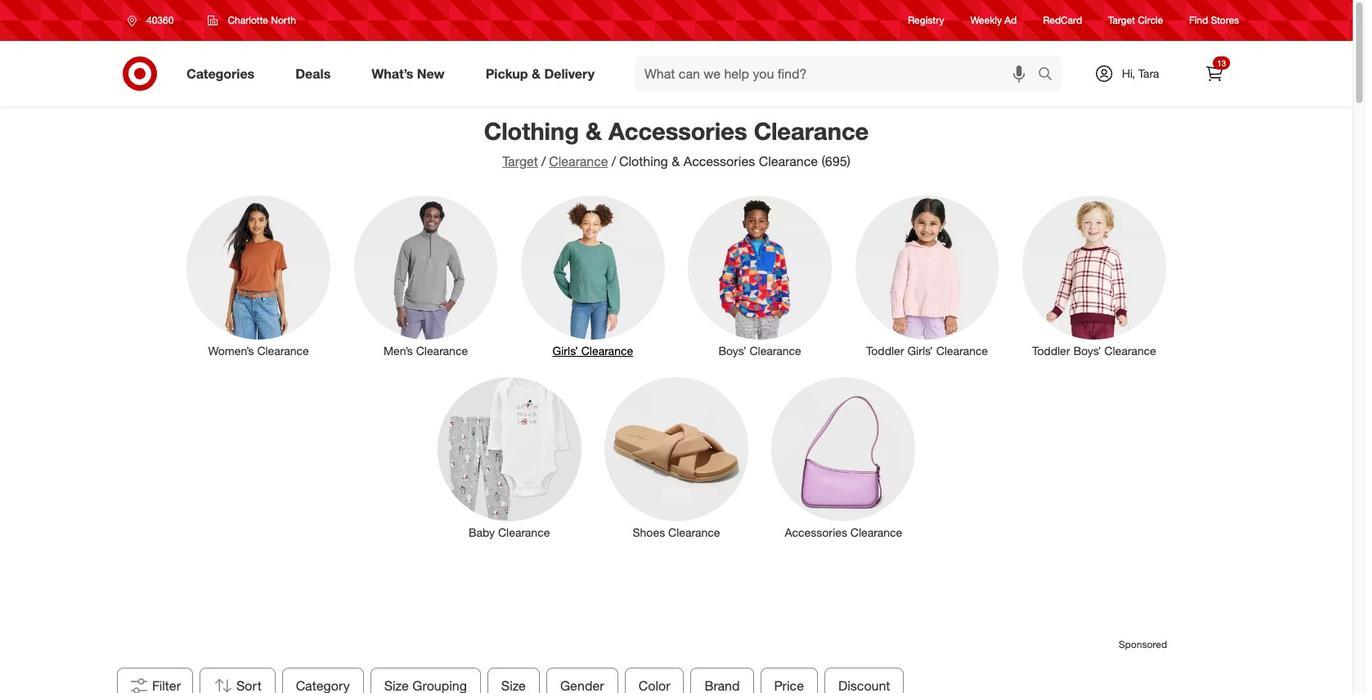 Task type: describe. For each thing, give the bounding box(es) containing it.
search button
[[1031, 56, 1070, 95]]

men's clearance
[[384, 344, 468, 358]]

deals
[[296, 65, 331, 81]]

2 vertical spatial accessories
[[785, 525, 848, 539]]

what's new link
[[358, 56, 465, 92]]

charlotte north button
[[197, 6, 307, 35]]

women's clearance link
[[175, 192, 342, 359]]

0 vertical spatial clothing
[[484, 116, 579, 146]]

what's
[[372, 65, 414, 81]]

pickup & delivery
[[486, 65, 595, 81]]

40360 button
[[117, 6, 191, 35]]

shoes clearance
[[633, 525, 720, 539]]

2 girls' from the left
[[908, 344, 933, 358]]

hi, tara
[[1122, 66, 1160, 80]]

toddler for toddler girls' clearance
[[866, 344, 905, 358]]

2 boys' from the left
[[1074, 344, 1102, 358]]

north
[[271, 14, 296, 26]]

weekly
[[971, 14, 1002, 27]]

clothing & accessories clearance target / clearance / clothing & accessories clearance (695)
[[484, 116, 869, 169]]

redcard link
[[1043, 13, 1083, 27]]

ad
[[1005, 14, 1017, 27]]

boys' clearance
[[719, 344, 802, 358]]

40360
[[146, 14, 174, 26]]

2 vertical spatial &
[[672, 153, 680, 169]]

men's clearance link
[[342, 192, 509, 359]]

target circle link
[[1109, 13, 1164, 27]]

hi,
[[1122, 66, 1136, 80]]

1 vertical spatial accessories
[[684, 153, 755, 169]]

find
[[1190, 14, 1209, 27]]

categories
[[187, 65, 255, 81]]

toddler boys' clearance
[[1033, 344, 1157, 358]]

13 link
[[1197, 56, 1233, 92]]

registry link
[[908, 13, 945, 27]]

new
[[417, 65, 445, 81]]

boys' clearance link
[[677, 192, 844, 359]]

find stores
[[1190, 14, 1240, 27]]

baby
[[469, 525, 495, 539]]

1 girls' from the left
[[553, 344, 578, 358]]

sponsored
[[1119, 638, 1168, 651]]

0 vertical spatial accessories
[[609, 116, 747, 146]]

toddler boys' clearance link
[[1011, 192, 1178, 359]]

weekly ad
[[971, 14, 1017, 27]]

toddler girls' clearance link
[[844, 192, 1011, 359]]

& for clothing
[[586, 116, 602, 146]]

2 / from the left
[[612, 153, 616, 169]]



Task type: vqa. For each thing, say whether or not it's contained in the screenshot.
second Boys' from left
yes



Task type: locate. For each thing, give the bounding box(es) containing it.
shoes clearance link
[[593, 374, 760, 541]]

toddler for toddler boys' clearance
[[1033, 344, 1071, 358]]

charlotte
[[228, 14, 268, 26]]

target circle
[[1109, 14, 1164, 27]]

target
[[1109, 14, 1136, 27], [502, 153, 538, 169]]

registry
[[908, 14, 945, 27]]

1 horizontal spatial girls'
[[908, 344, 933, 358]]

target inside clothing & accessories clearance target / clearance / clothing & accessories clearance (695)
[[502, 153, 538, 169]]

0 vertical spatial target
[[1109, 14, 1136, 27]]

target left clearance link on the left
[[502, 153, 538, 169]]

0 vertical spatial &
[[532, 65, 541, 81]]

1 vertical spatial target
[[502, 153, 538, 169]]

accessories
[[609, 116, 747, 146], [684, 153, 755, 169], [785, 525, 848, 539]]

0 horizontal spatial /
[[542, 153, 546, 169]]

toddler
[[866, 344, 905, 358], [1033, 344, 1071, 358]]

0 horizontal spatial &
[[532, 65, 541, 81]]

1 vertical spatial clothing
[[619, 153, 668, 169]]

target left circle
[[1109, 14, 1136, 27]]

delivery
[[544, 65, 595, 81]]

find stores link
[[1190, 13, 1240, 27]]

1 boys' from the left
[[719, 344, 747, 358]]

0 horizontal spatial target
[[502, 153, 538, 169]]

0 horizontal spatial boys'
[[719, 344, 747, 358]]

1 horizontal spatial clothing
[[619, 153, 668, 169]]

&
[[532, 65, 541, 81], [586, 116, 602, 146], [672, 153, 680, 169]]

charlotte north
[[228, 14, 296, 26]]

/ right clearance link on the left
[[612, 153, 616, 169]]

target link
[[502, 153, 538, 169]]

shoes
[[633, 525, 665, 539]]

1 / from the left
[[542, 153, 546, 169]]

women's
[[208, 344, 254, 358]]

redcard
[[1043, 14, 1083, 27]]

What can we help you find? suggestions appear below search field
[[635, 56, 1042, 92]]

(695)
[[822, 153, 851, 169]]

1 horizontal spatial target
[[1109, 14, 1136, 27]]

2 horizontal spatial &
[[672, 153, 680, 169]]

tara
[[1139, 66, 1160, 80]]

baby clearance
[[469, 525, 550, 539]]

accessories clearance link
[[760, 374, 927, 541]]

baby clearance link
[[426, 374, 593, 541]]

/
[[542, 153, 546, 169], [612, 153, 616, 169]]

pickup & delivery link
[[472, 56, 615, 92]]

deals link
[[282, 56, 351, 92]]

1 horizontal spatial boys'
[[1074, 344, 1102, 358]]

men's
[[384, 344, 413, 358]]

accessories clearance
[[785, 525, 903, 539]]

pickup
[[486, 65, 528, 81]]

toddler girls' clearance
[[866, 344, 988, 358]]

clothing up target link
[[484, 116, 579, 146]]

0 horizontal spatial clothing
[[484, 116, 579, 146]]

1 horizontal spatial &
[[586, 116, 602, 146]]

women's clearance
[[208, 344, 309, 358]]

& for pickup
[[532, 65, 541, 81]]

weekly ad link
[[971, 13, 1017, 27]]

2 toddler from the left
[[1033, 344, 1071, 358]]

0 horizontal spatial girls'
[[553, 344, 578, 358]]

1 toddler from the left
[[866, 344, 905, 358]]

clearance link
[[549, 153, 608, 169]]

/ right target link
[[542, 153, 546, 169]]

clothing right clearance link on the left
[[619, 153, 668, 169]]

0 horizontal spatial toddler
[[866, 344, 905, 358]]

categories link
[[173, 56, 275, 92]]

clothing
[[484, 116, 579, 146], [619, 153, 668, 169]]

1 horizontal spatial toddler
[[1033, 344, 1071, 358]]

13
[[1217, 58, 1226, 68]]

boys'
[[719, 344, 747, 358], [1074, 344, 1102, 358]]

girls' clearance link
[[509, 192, 677, 359]]

search
[[1031, 67, 1070, 83]]

1 vertical spatial &
[[586, 116, 602, 146]]

girls' clearance
[[553, 344, 633, 358]]

stores
[[1211, 14, 1240, 27]]

circle
[[1138, 14, 1164, 27]]

girls'
[[553, 344, 578, 358], [908, 344, 933, 358]]

1 horizontal spatial /
[[612, 153, 616, 169]]

clearance
[[754, 116, 869, 146], [549, 153, 608, 169], [759, 153, 818, 169], [257, 344, 309, 358], [416, 344, 468, 358], [582, 344, 633, 358], [750, 344, 802, 358], [937, 344, 988, 358], [1105, 344, 1157, 358], [498, 525, 550, 539], [669, 525, 720, 539], [851, 525, 903, 539]]

what's new
[[372, 65, 445, 81]]



